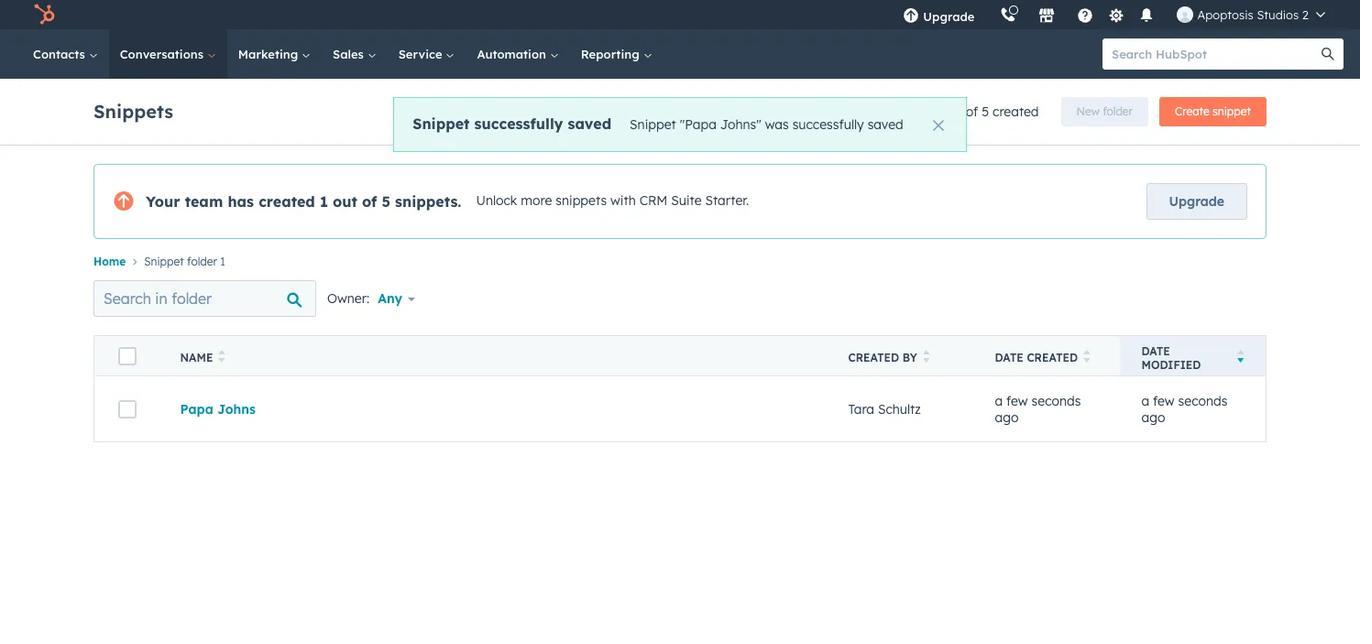 Task type: locate. For each thing, give the bounding box(es) containing it.
menu item
[[988, 0, 992, 29]]

home
[[94, 255, 126, 269]]

date inside date modified
[[1142, 345, 1171, 358]]

contacts link
[[22, 29, 109, 79]]

press to sort. element for created by
[[923, 351, 930, 366]]

1 horizontal spatial snippet
[[413, 115, 470, 133]]

sales link
[[322, 29, 388, 79]]

apoptosis
[[1198, 7, 1254, 22]]

0 horizontal spatial snippet
[[144, 255, 184, 269]]

1 a from the left
[[995, 393, 1003, 410]]

0 horizontal spatial a few seconds ago
[[995, 393, 1082, 426]]

folder right new
[[1103, 105, 1133, 118]]

press to sort. element for name
[[219, 351, 225, 366]]

2 press to sort. element from the left
[[923, 351, 930, 366]]

created for 5
[[993, 104, 1039, 120]]

tara
[[849, 401, 875, 418]]

1 vertical spatial 5
[[382, 193, 391, 211]]

johns"
[[721, 116, 762, 133]]

0 horizontal spatial upgrade
[[924, 9, 975, 24]]

snippet successfully saved alert
[[394, 97, 967, 152]]

press to sort. element for date created
[[1084, 351, 1091, 366]]

folder up search search field
[[187, 255, 217, 269]]

press to sort. element
[[219, 351, 225, 366], [923, 351, 930, 366], [1084, 351, 1091, 366]]

1 up search search field
[[220, 255, 225, 269]]

apoptosis studios 2
[[1198, 7, 1309, 22]]

1 inside snippets banner
[[957, 104, 963, 120]]

1 horizontal spatial few
[[1154, 393, 1175, 410]]

a few seconds ago down date created
[[995, 393, 1082, 426]]

1 a few seconds ago from the left
[[995, 393, 1082, 426]]

5 right out
[[382, 193, 391, 211]]

settings image
[[1109, 8, 1125, 24]]

a few seconds ago down "modified"
[[1142, 393, 1228, 426]]

press to sort. element right name
[[219, 351, 225, 366]]

schultz
[[878, 401, 921, 418]]

snippet
[[1213, 105, 1252, 118]]

ago down "modified"
[[1142, 410, 1166, 426]]

snippet for snippet "papa johns" was successfully saved
[[630, 116, 677, 133]]

folder
[[1103, 105, 1133, 118], [187, 255, 217, 269]]

snippets banner
[[94, 92, 1267, 127]]

snippet down service link
[[413, 115, 470, 133]]

with
[[611, 193, 636, 209]]

2
[[1303, 7, 1309, 22]]

upgrade link
[[1147, 183, 1248, 220]]

few down "modified"
[[1154, 393, 1175, 410]]

starter.
[[706, 193, 749, 209]]

of inside snippets banner
[[966, 104, 979, 120]]

press to sort. element right by
[[923, 351, 930, 366]]

conversations link
[[109, 29, 227, 79]]

a few seconds ago
[[995, 393, 1082, 426], [1142, 393, 1228, 426]]

few down date created
[[1007, 393, 1028, 410]]

saved
[[568, 115, 612, 133], [868, 116, 904, 133]]

2 horizontal spatial 1
[[957, 104, 963, 120]]

0 horizontal spatial folder
[[187, 255, 217, 269]]

1 horizontal spatial successfully
[[793, 116, 864, 133]]

0 vertical spatial 1
[[957, 104, 963, 120]]

settings link
[[1105, 5, 1128, 24]]

navigation
[[94, 250, 1267, 274]]

reporting
[[581, 47, 643, 61]]

successfully right was at top right
[[793, 116, 864, 133]]

saved down reporting
[[568, 115, 612, 133]]

2 vertical spatial created
[[1027, 352, 1078, 365]]

0 horizontal spatial few
[[1007, 393, 1028, 410]]

successfully
[[475, 115, 563, 133], [793, 116, 864, 133]]

papa johns
[[180, 401, 256, 418]]

snippet inside navigation
[[144, 255, 184, 269]]

calling icon image
[[1001, 7, 1017, 24]]

press to sort. element inside created by button
[[923, 351, 930, 366]]

crm
[[640, 193, 668, 209]]

of right close icon
[[966, 104, 979, 120]]

0 horizontal spatial press to sort. element
[[219, 351, 225, 366]]

unlock
[[476, 193, 518, 209]]

hubspot image
[[33, 4, 55, 26]]

0 horizontal spatial successfully
[[475, 115, 563, 133]]

Search search field
[[94, 281, 316, 318]]

more
[[521, 193, 552, 209]]

1 right close icon
[[957, 104, 963, 120]]

0 horizontal spatial ago
[[995, 410, 1019, 426]]

any button
[[377, 281, 427, 318]]

studios
[[1257, 7, 1300, 22]]

snippet
[[413, 115, 470, 133], [630, 116, 677, 133], [144, 255, 184, 269]]

ago
[[995, 410, 1019, 426], [1142, 410, 1166, 426]]

0 vertical spatial folder
[[1103, 105, 1133, 118]]

0 horizontal spatial date
[[995, 352, 1024, 365]]

0 vertical spatial 5
[[982, 104, 990, 120]]

5 right close icon
[[982, 104, 990, 120]]

press to sort. image right by
[[923, 351, 930, 363]]

a down date created
[[995, 393, 1003, 410]]

5
[[982, 104, 990, 120], [382, 193, 391, 211]]

created inside snippets banner
[[993, 104, 1039, 120]]

ago down date created
[[995, 410, 1019, 426]]

any
[[378, 291, 403, 307]]

Search HubSpot search field
[[1103, 39, 1328, 70]]

2 seconds from the left
[[1179, 393, 1228, 410]]

snippets
[[556, 193, 607, 209]]

of
[[966, 104, 979, 120], [362, 193, 377, 211]]

press to sort. image inside date created button
[[1084, 351, 1091, 363]]

1 press to sort. element from the left
[[219, 351, 225, 366]]

1 left out
[[320, 193, 328, 211]]

upgrade image
[[904, 8, 920, 25]]

1 horizontal spatial press to sort. image
[[1084, 351, 1091, 363]]

1
[[957, 104, 963, 120], [320, 193, 328, 211], [220, 255, 225, 269]]

1 vertical spatial upgrade
[[1170, 193, 1225, 210]]

0 vertical spatial of
[[966, 104, 979, 120]]

1 vertical spatial created
[[259, 193, 315, 211]]

2 horizontal spatial press to sort. element
[[1084, 351, 1091, 366]]

created inside button
[[1027, 352, 1078, 365]]

press to sort. image inside created by button
[[923, 351, 930, 363]]

seconds down date modified button
[[1179, 393, 1228, 410]]

descending sort. press to sort ascending. image
[[1237, 351, 1244, 363]]

marketplaces image
[[1039, 8, 1056, 25]]

snippets
[[94, 99, 173, 122]]

1 horizontal spatial press to sort. element
[[923, 351, 930, 366]]

date modified button
[[1120, 336, 1267, 377]]

saved left close icon
[[868, 116, 904, 133]]

1 horizontal spatial a few seconds ago
[[1142, 393, 1228, 426]]

a down "modified"
[[1142, 393, 1150, 410]]

successfully down automation link
[[475, 115, 563, 133]]

your team has created 1 out of 5 snippets.
[[146, 193, 462, 211]]

1 horizontal spatial a
[[1142, 393, 1150, 410]]

date for date created
[[995, 352, 1024, 365]]

created
[[849, 352, 900, 365]]

johns
[[217, 401, 256, 418]]

0 vertical spatial created
[[993, 104, 1039, 120]]

1 horizontal spatial date
[[1142, 345, 1171, 358]]

date created button
[[973, 336, 1120, 377]]

seconds
[[1032, 393, 1082, 410], [1179, 393, 1228, 410]]

2 press to sort. image from the left
[[1084, 351, 1091, 363]]

of right out
[[362, 193, 377, 211]]

folder inside button
[[1103, 105, 1133, 118]]

press to sort. image for date created
[[1084, 351, 1091, 363]]

1 vertical spatial of
[[362, 193, 377, 211]]

1 horizontal spatial folder
[[1103, 105, 1133, 118]]

1 vertical spatial folder
[[187, 255, 217, 269]]

1 vertical spatial 1
[[320, 193, 328, 211]]

1 horizontal spatial ago
[[1142, 410, 1166, 426]]

0 horizontal spatial of
[[362, 193, 377, 211]]

2 a few seconds ago from the left
[[1142, 393, 1228, 426]]

name button
[[158, 336, 827, 377]]

0 horizontal spatial 1
[[220, 255, 225, 269]]

0 horizontal spatial a
[[995, 393, 1003, 410]]

snippet right home button at left
[[144, 255, 184, 269]]

press to sort. element inside name button
[[219, 351, 225, 366]]

folder inside navigation
[[187, 255, 217, 269]]

new folder
[[1077, 105, 1133, 118]]

0 vertical spatial upgrade
[[924, 9, 975, 24]]

1 press to sort. image from the left
[[923, 351, 930, 363]]

upgrade right upgrade 'icon'
[[924, 9, 975, 24]]

contacts
[[33, 47, 89, 61]]

owner:
[[327, 291, 370, 307]]

1 horizontal spatial seconds
[[1179, 393, 1228, 410]]

1 horizontal spatial 5
[[982, 104, 990, 120]]

0 horizontal spatial seconds
[[1032, 393, 1082, 410]]

press to sort. element right date created
[[1084, 351, 1091, 366]]

seconds down date created button
[[1032, 393, 1082, 410]]

snippet left "papa
[[630, 116, 677, 133]]

created
[[993, 104, 1039, 120], [259, 193, 315, 211], [1027, 352, 1078, 365]]

upgrade
[[924, 9, 975, 24], [1170, 193, 1225, 210]]

upgrade down create
[[1170, 193, 1225, 210]]

press to sort. image
[[923, 351, 930, 363], [1084, 351, 1091, 363]]

notifications image
[[1139, 8, 1156, 25]]

1 horizontal spatial saved
[[868, 116, 904, 133]]

press to sort. image
[[219, 351, 225, 363]]

press to sort. element inside date created button
[[1084, 351, 1091, 366]]

2 horizontal spatial snippet
[[630, 116, 677, 133]]

navigation containing home
[[94, 250, 1267, 274]]

automation link
[[466, 29, 570, 79]]

menu
[[891, 0, 1339, 29]]

press to sort. image right date created
[[1084, 351, 1091, 363]]

a
[[995, 393, 1003, 410], [1142, 393, 1150, 410]]

few
[[1007, 393, 1028, 410], [1154, 393, 1175, 410]]

created by
[[849, 352, 918, 365]]

search image
[[1322, 48, 1335, 61]]

sales
[[333, 47, 367, 61]]

by
[[903, 352, 918, 365]]

1 seconds from the left
[[1032, 393, 1082, 410]]

date
[[1142, 345, 1171, 358], [995, 352, 1024, 365]]

1 horizontal spatial of
[[966, 104, 979, 120]]

0 horizontal spatial press to sort. image
[[923, 351, 930, 363]]

5 inside snippets banner
[[982, 104, 990, 120]]

papa
[[180, 401, 214, 418]]

3 press to sort. element from the left
[[1084, 351, 1091, 366]]

tara schultz image
[[1178, 6, 1194, 23]]



Task type: describe. For each thing, give the bounding box(es) containing it.
menu containing apoptosis studios 2
[[891, 0, 1339, 29]]

service
[[399, 47, 446, 61]]

snippet folder 1
[[144, 255, 225, 269]]

home button
[[94, 255, 126, 269]]

new folder button
[[1061, 97, 1149, 127]]

suite
[[671, 193, 702, 209]]

1 of 5 created
[[957, 104, 1039, 120]]

reporting link
[[570, 29, 663, 79]]

modified
[[1142, 358, 1202, 372]]

has
[[228, 193, 254, 211]]

help image
[[1078, 8, 1094, 25]]

0 horizontal spatial 5
[[382, 193, 391, 211]]

out
[[333, 193, 358, 211]]

press to sort. image for created by
[[923, 351, 930, 363]]

unlock more snippets with crm suite starter.
[[476, 193, 749, 209]]

upgrade inside menu
[[924, 9, 975, 24]]

apoptosis studios 2 button
[[1167, 0, 1337, 29]]

create snippet
[[1176, 105, 1252, 118]]

create snippet button
[[1160, 97, 1267, 127]]

date for date modified
[[1142, 345, 1171, 358]]

created by button
[[827, 336, 973, 377]]

2 a from the left
[[1142, 393, 1150, 410]]

help button
[[1070, 0, 1102, 29]]

snippets.
[[395, 193, 462, 211]]

new
[[1077, 105, 1100, 118]]

service link
[[388, 29, 466, 79]]

hubspot link
[[22, 4, 69, 26]]

folder for new
[[1103, 105, 1133, 118]]

descending sort. press to sort ascending. element
[[1237, 351, 1244, 366]]

marketing
[[238, 47, 302, 61]]

"papa
[[680, 116, 717, 133]]

papa johns link
[[180, 401, 256, 418]]

snippet successfully saved
[[413, 115, 612, 133]]

was
[[765, 116, 789, 133]]

snippet "papa johns" was successfully saved
[[630, 116, 904, 133]]

snippet for snippet successfully saved
[[413, 115, 470, 133]]

1 horizontal spatial upgrade
[[1170, 193, 1225, 210]]

your
[[146, 193, 180, 211]]

2 few from the left
[[1154, 393, 1175, 410]]

notifications button
[[1132, 0, 1163, 29]]

marketplaces button
[[1028, 0, 1067, 29]]

create
[[1176, 105, 1210, 118]]

tara schultz
[[849, 401, 921, 418]]

1 ago from the left
[[995, 410, 1019, 426]]

2 ago from the left
[[1142, 410, 1166, 426]]

name
[[180, 352, 213, 365]]

automation
[[477, 47, 550, 61]]

folder for snippet
[[187, 255, 217, 269]]

2 vertical spatial 1
[[220, 255, 225, 269]]

created for has
[[259, 193, 315, 211]]

1 few from the left
[[1007, 393, 1028, 410]]

conversations
[[120, 47, 207, 61]]

date created
[[995, 352, 1078, 365]]

close image
[[933, 120, 944, 131]]

search button
[[1313, 39, 1344, 70]]

team
[[185, 193, 223, 211]]

calling icon button
[[993, 3, 1025, 27]]

date modified
[[1142, 345, 1202, 372]]

1 horizontal spatial 1
[[320, 193, 328, 211]]

snippet for snippet folder 1
[[144, 255, 184, 269]]

0 horizontal spatial saved
[[568, 115, 612, 133]]

marketing link
[[227, 29, 322, 79]]



Task type: vqa. For each thing, say whether or not it's contained in the screenshot.
rightmost of
yes



